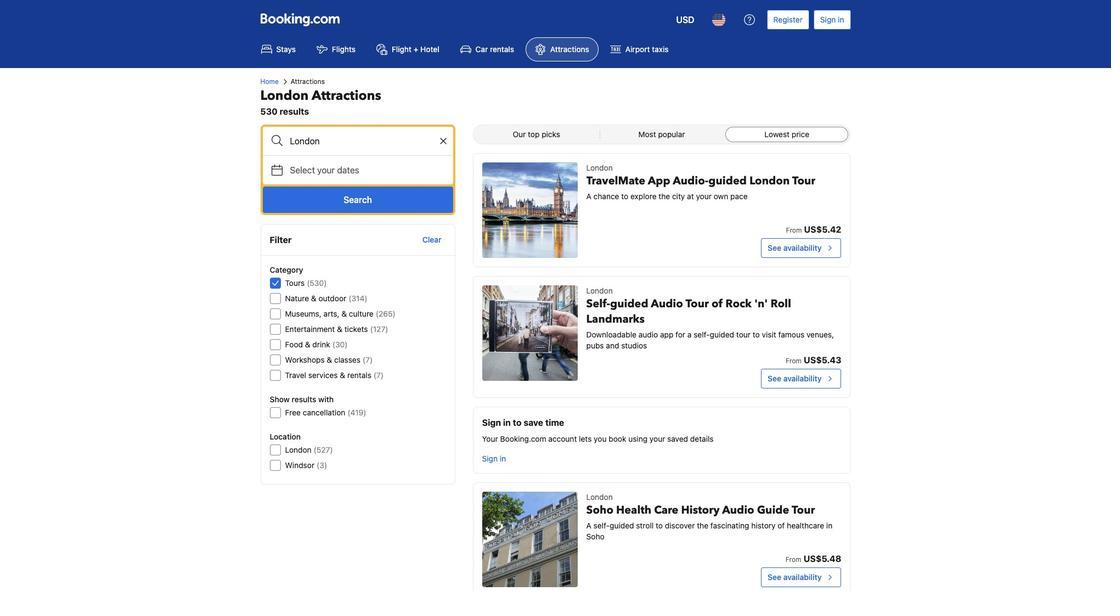 Task type: locate. For each thing, give the bounding box(es) containing it.
0 vertical spatial sign in link
[[814, 10, 851, 30]]

0 vertical spatial rentals
[[490, 44, 514, 54]]

availability down from us$5.43
[[784, 374, 822, 383]]

self- right a
[[694, 330, 710, 339]]

using
[[629, 434, 648, 444]]

london for soho
[[587, 492, 613, 502]]

in right register
[[838, 15, 845, 24]]

arts,
[[324, 309, 340, 318]]

sign in right register
[[821, 15, 845, 24]]

0 vertical spatial see availability
[[768, 243, 822, 253]]

1 vertical spatial sign in
[[482, 454, 506, 463]]

1 a from the top
[[587, 192, 592, 201]]

results right 530
[[280, 107, 309, 116]]

0 vertical spatial a
[[587, 192, 592, 201]]

1 vertical spatial your
[[696, 192, 712, 201]]

& down (530)
[[311, 294, 317, 303]]

0 vertical spatial tour
[[793, 173, 816, 188]]

you
[[594, 434, 607, 444]]

soho health care history audio guide tour image
[[482, 492, 578, 587]]

sign in to save time
[[482, 418, 565, 428]]

see for tour
[[768, 243, 782, 253]]

results inside london attractions 530 results
[[280, 107, 309, 116]]

1 horizontal spatial (7)
[[374, 371, 384, 380]]

(7) down (127)
[[374, 371, 384, 380]]

sign down your
[[482, 454, 498, 463]]

1 soho from the top
[[587, 503, 614, 518]]

dates
[[337, 165, 359, 175]]

london inside "london soho health care history audio guide tour a self-guided stroll to discover the fascinating history of healthcare in soho"
[[587, 492, 613, 502]]

audio up 'app'
[[651, 296, 683, 311]]

0 horizontal spatial rentals
[[347, 371, 372, 380]]

2 see availability from the top
[[768, 374, 822, 383]]

1 availability from the top
[[784, 243, 822, 253]]

app
[[648, 173, 671, 188]]

windsor
[[285, 461, 315, 470]]

1 vertical spatial see availability
[[768, 374, 822, 383]]

in right healthcare
[[827, 521, 833, 530]]

flight + hotel
[[392, 44, 440, 54]]

venues,
[[807, 330, 834, 339]]

famous
[[779, 330, 805, 339]]

tour up healthcare
[[792, 503, 815, 518]]

to right the stroll
[[656, 521, 663, 530]]

see availability down from us$5.43
[[768, 374, 822, 383]]

1 vertical spatial the
[[697, 521, 709, 530]]

london for travelmate
[[587, 163, 613, 172]]

stays
[[276, 44, 296, 54]]

guided up own
[[709, 173, 747, 188]]

see availability
[[768, 243, 822, 253], [768, 374, 822, 383], [768, 573, 822, 582]]

0 vertical spatial audio
[[651, 296, 683, 311]]

3 availability from the top
[[784, 573, 822, 582]]

1 horizontal spatial rentals
[[490, 44, 514, 54]]

0 horizontal spatial sign in
[[482, 454, 506, 463]]

audio inside london self-guided audio tour of rock 'n' roll landmarks downloadable audio app for a self-guided tour to visit famous venues, pubs and studios
[[651, 296, 683, 311]]

&
[[311, 294, 317, 303], [342, 309, 347, 318], [337, 324, 343, 334], [305, 340, 311, 349], [327, 355, 332, 365], [340, 371, 345, 380]]

rentals down classes
[[347, 371, 372, 380]]

sign in link
[[814, 10, 851, 30], [478, 449, 511, 469]]

of down guide
[[778, 521, 785, 530]]

audio
[[651, 296, 683, 311], [723, 503, 755, 518]]

your right at
[[696, 192, 712, 201]]

2 vertical spatial availability
[[784, 573, 822, 582]]

from left us$5.48
[[786, 556, 802, 564]]

london self-guided audio tour of rock 'n' roll landmarks downloadable audio app for a self-guided tour to visit famous venues, pubs and studios
[[587, 286, 834, 350]]

& for drink
[[305, 340, 311, 349]]

0 horizontal spatial audio
[[651, 296, 683, 311]]

(314)
[[349, 294, 368, 303]]

rentals right "car"
[[490, 44, 514, 54]]

of left rock
[[712, 296, 723, 311]]

from inside from us$5.48
[[786, 556, 802, 564]]

2 vertical spatial see
[[768, 573, 782, 582]]

see availability down 'from us$5.42'
[[768, 243, 822, 253]]

top
[[528, 130, 540, 139]]

services
[[308, 371, 338, 380]]

& right arts,
[[342, 309, 347, 318]]

guided
[[709, 173, 747, 188], [611, 296, 649, 311], [710, 330, 735, 339], [610, 521, 634, 530]]

tour inside "london soho health care history audio guide tour a self-guided stroll to discover the fascinating history of healthcare in soho"
[[792, 503, 815, 518]]

from left us$5.42
[[786, 226, 802, 234]]

3 see availability from the top
[[768, 573, 822, 582]]

sign up your
[[482, 418, 501, 428]]

of
[[712, 296, 723, 311], [778, 521, 785, 530]]

the
[[659, 192, 670, 201], [697, 521, 709, 530]]

details
[[691, 434, 714, 444]]

windsor (3)
[[285, 461, 327, 470]]

1 vertical spatial audio
[[723, 503, 755, 518]]

drink
[[313, 340, 330, 349]]

availability for self-guided audio tour of rock 'n' roll landmarks
[[784, 374, 822, 383]]

2 vertical spatial see availability
[[768, 573, 822, 582]]

0 horizontal spatial your
[[317, 165, 335, 175]]

your right using
[[650, 434, 666, 444]]

london inside london self-guided audio tour of rock 'n' roll landmarks downloadable audio app for a self-guided tour to visit famous venues, pubs and studios
[[587, 286, 613, 295]]

with
[[318, 395, 334, 404]]

see availability for soho health care history audio guide tour
[[768, 573, 822, 582]]

'n'
[[755, 296, 768, 311]]

pubs
[[587, 341, 604, 350]]

from for travelmate app audio-guided london tour
[[786, 226, 802, 234]]

to
[[622, 192, 629, 201], [753, 330, 760, 339], [513, 418, 522, 428], [656, 521, 663, 530]]

audio up fascinating on the right of page
[[723, 503, 755, 518]]

0 vertical spatial the
[[659, 192, 670, 201]]

home link
[[260, 77, 279, 87]]

of inside "london soho health care history audio guide tour a self-guided stroll to discover the fascinating history of healthcare in soho"
[[778, 521, 785, 530]]

& up (30)
[[337, 324, 343, 334]]

tour up a
[[686, 296, 709, 311]]

tour inside london self-guided audio tour of rock 'n' roll landmarks downloadable audio app for a self-guided tour to visit famous venues, pubs and studios
[[686, 296, 709, 311]]

0 horizontal spatial the
[[659, 192, 670, 201]]

0 vertical spatial sign
[[821, 15, 836, 24]]

car rentals
[[476, 44, 514, 54]]

2 horizontal spatial your
[[696, 192, 712, 201]]

& left drink
[[305, 340, 311, 349]]

1 horizontal spatial of
[[778, 521, 785, 530]]

from inside from us$5.43
[[786, 357, 802, 365]]

self- left the stroll
[[594, 521, 610, 530]]

rentals
[[490, 44, 514, 54], [347, 371, 372, 380]]

from us$5.43
[[786, 355, 842, 365]]

app
[[660, 330, 674, 339]]

1 vertical spatial a
[[587, 521, 592, 530]]

1 vertical spatial of
[[778, 521, 785, 530]]

to down the travelmate
[[622, 192, 629, 201]]

1 vertical spatial results
[[292, 395, 316, 404]]

0 vertical spatial sign in
[[821, 15, 845, 24]]

see availability down from us$5.48
[[768, 573, 822, 582]]

london for (527)
[[285, 445, 312, 455]]

time
[[546, 418, 565, 428]]

tours (530)
[[285, 278, 327, 288]]

1 vertical spatial availability
[[784, 374, 822, 383]]

location
[[270, 432, 301, 441]]

account
[[549, 434, 577, 444]]

in up the 'booking.com'
[[503, 418, 511, 428]]

(265)
[[376, 309, 396, 318]]

(7) right classes
[[363, 355, 373, 365]]

1 horizontal spatial sign in
[[821, 15, 845, 24]]

the left city
[[659, 192, 670, 201]]

& for classes
[[327, 355, 332, 365]]

2 see from the top
[[768, 374, 782, 383]]

0 vertical spatial availability
[[784, 243, 822, 253]]

flight
[[392, 44, 412, 54]]

0 horizontal spatial of
[[712, 296, 723, 311]]

to right tour
[[753, 330, 760, 339]]

1 vertical spatial tour
[[686, 296, 709, 311]]

our
[[513, 130, 526, 139]]

lowest
[[765, 130, 790, 139]]

2 vertical spatial from
[[786, 556, 802, 564]]

0 vertical spatial soho
[[587, 503, 614, 518]]

0 vertical spatial see
[[768, 243, 782, 253]]

3 see from the top
[[768, 573, 782, 582]]

1 horizontal spatial the
[[697, 521, 709, 530]]

0 vertical spatial results
[[280, 107, 309, 116]]

results up free
[[292, 395, 316, 404]]

and
[[606, 341, 620, 350]]

soho
[[587, 503, 614, 518], [587, 532, 605, 541]]

1 see availability from the top
[[768, 243, 822, 253]]

from for self-guided audio tour of rock 'n' roll landmarks
[[786, 357, 802, 365]]

2 a from the top
[[587, 521, 592, 530]]

car rentals link
[[451, 37, 524, 61]]

self-
[[694, 330, 710, 339], [594, 521, 610, 530]]

1 vertical spatial rentals
[[347, 371, 372, 380]]

1 horizontal spatial sign in link
[[814, 10, 851, 30]]

availability down 'from us$5.42'
[[784, 243, 822, 253]]

hotel
[[421, 44, 440, 54]]

us$5.48
[[804, 554, 842, 564]]

sign
[[821, 15, 836, 24], [482, 418, 501, 428], [482, 454, 498, 463]]

0 vertical spatial self-
[[694, 330, 710, 339]]

results
[[280, 107, 309, 116], [292, 395, 316, 404]]

london for self-
[[587, 286, 613, 295]]

audio-
[[673, 173, 709, 188]]

sign in down your
[[482, 454, 506, 463]]

guided down health
[[610, 521, 634, 530]]

sign in link right register link
[[814, 10, 851, 30]]

2 vertical spatial attractions
[[312, 87, 381, 105]]

to inside "london soho health care history audio guide tour a self-guided stroll to discover the fascinating history of healthcare in soho"
[[656, 521, 663, 530]]

& up travel services & rentals (7)
[[327, 355, 332, 365]]

london inside london attractions 530 results
[[260, 87, 309, 105]]

select
[[290, 165, 315, 175]]

(3)
[[317, 461, 327, 470]]

2 vertical spatial tour
[[792, 503, 815, 518]]

sign in link down your
[[478, 449, 511, 469]]

show
[[270, 395, 290, 404]]

availability down from us$5.48
[[784, 573, 822, 582]]

see for guide
[[768, 573, 782, 582]]

guided inside london travelmate app audio-guided london tour a chance to explore the city at your own pace
[[709, 173, 747, 188]]

a inside london travelmate app audio-guided london tour a chance to explore the city at your own pace
[[587, 192, 592, 201]]

classes
[[334, 355, 361, 365]]

see availability for travelmate app audio-guided london tour
[[768, 243, 822, 253]]

from inside 'from us$5.42'
[[786, 226, 802, 234]]

studios
[[622, 341, 647, 350]]

tour down price on the top of page
[[793, 173, 816, 188]]

availability for soho health care history audio guide tour
[[784, 573, 822, 582]]

attractions link
[[526, 37, 599, 61]]

1 vertical spatial sign in link
[[478, 449, 511, 469]]

1 vertical spatial see
[[768, 374, 782, 383]]

2 availability from the top
[[784, 374, 822, 383]]

1 vertical spatial from
[[786, 357, 802, 365]]

self-guided audio tour of rock 'n' roll landmarks image
[[482, 285, 578, 381]]

0 horizontal spatial self-
[[594, 521, 610, 530]]

self-
[[587, 296, 611, 311]]

clear button
[[418, 230, 446, 250]]

530
[[260, 107, 278, 116]]

your
[[482, 434, 498, 444]]

sign right register
[[821, 15, 836, 24]]

tickets
[[345, 324, 368, 334]]

pace
[[731, 192, 748, 201]]

1 vertical spatial soho
[[587, 532, 605, 541]]

flights link
[[307, 37, 365, 61]]

stroll
[[636, 521, 654, 530]]

1 horizontal spatial audio
[[723, 503, 755, 518]]

your left dates on the left of the page
[[317, 165, 335, 175]]

(7)
[[363, 355, 373, 365], [374, 371, 384, 380]]

2 vertical spatial your
[[650, 434, 666, 444]]

0 horizontal spatial (7)
[[363, 355, 373, 365]]

1 horizontal spatial self-
[[694, 330, 710, 339]]

nature & outdoor (314)
[[285, 294, 368, 303]]

from down famous in the right bottom of the page
[[786, 357, 802, 365]]

1 see from the top
[[768, 243, 782, 253]]

0 vertical spatial (7)
[[363, 355, 373, 365]]

to inside london travelmate app audio-guided london tour a chance to explore the city at your own pace
[[622, 192, 629, 201]]

1 vertical spatial self-
[[594, 521, 610, 530]]

nature
[[285, 294, 309, 303]]

2 vertical spatial sign
[[482, 454, 498, 463]]

0 vertical spatial of
[[712, 296, 723, 311]]

0 vertical spatial from
[[786, 226, 802, 234]]

travelmate app audio-guided london tour image
[[482, 162, 578, 258]]

the down the history
[[697, 521, 709, 530]]

clear
[[423, 235, 442, 244]]



Task type: describe. For each thing, give the bounding box(es) containing it.
london for attractions
[[260, 87, 309, 105]]

entertainment
[[285, 324, 335, 334]]

register link
[[767, 10, 810, 30]]

healthcare
[[787, 521, 825, 530]]

guided left tour
[[710, 330, 735, 339]]

audio inside "london soho health care history audio guide tour a self-guided stroll to discover the fascinating history of healthcare in soho"
[[723, 503, 755, 518]]

flight + hotel link
[[367, 37, 449, 61]]

(127)
[[370, 324, 388, 334]]

see for rock
[[768, 374, 782, 383]]

workshops
[[285, 355, 325, 365]]

category
[[270, 265, 303, 274]]

visit
[[762, 330, 777, 339]]

to inside london self-guided audio tour of rock 'n' roll landmarks downloadable audio app for a self-guided tour to visit famous venues, pubs and studios
[[753, 330, 760, 339]]

& down classes
[[340, 371, 345, 380]]

history
[[752, 521, 776, 530]]

save
[[524, 418, 543, 428]]

1 vertical spatial sign
[[482, 418, 501, 428]]

search
[[344, 195, 372, 205]]

discover
[[665, 521, 695, 530]]

airport taxis link
[[601, 37, 678, 61]]

the inside london travelmate app audio-guided london tour a chance to explore the city at your own pace
[[659, 192, 670, 201]]

your booking.com account lets you book using your saved details
[[482, 434, 714, 444]]

guided inside "london soho health care history audio guide tour a self-guided stroll to discover the fascinating history of healthcare in soho"
[[610, 521, 634, 530]]

care
[[654, 503, 679, 518]]

usd
[[677, 15, 695, 25]]

at
[[687, 192, 694, 201]]

(30)
[[333, 340, 348, 349]]

from us$5.48
[[786, 554, 842, 564]]

in inside "london soho health care history audio guide tour a self-guided stroll to discover the fascinating history of healthcare in soho"
[[827, 521, 833, 530]]

booking.com image
[[260, 13, 340, 26]]

1 vertical spatial attractions
[[291, 77, 325, 86]]

0 horizontal spatial sign in link
[[478, 449, 511, 469]]

museums,
[[285, 309, 322, 318]]

lowest price
[[765, 130, 810, 139]]

attractions inside london attractions 530 results
[[312, 87, 381, 105]]

sign for 'sign in' link to the top
[[821, 15, 836, 24]]

(530)
[[307, 278, 327, 288]]

2 soho from the top
[[587, 532, 605, 541]]

search button
[[263, 187, 453, 213]]

tour inside london travelmate app audio-guided london tour a chance to explore the city at your own pace
[[793, 173, 816, 188]]

tour
[[737, 330, 751, 339]]

a inside "london soho health care history audio guide tour a self-guided stroll to discover the fascinating history of healthcare in soho"
[[587, 521, 592, 530]]

self- inside london self-guided audio tour of rock 'n' roll landmarks downloadable audio app for a self-guided tour to visit famous venues, pubs and studios
[[694, 330, 710, 339]]

in down the 'booking.com'
[[500, 454, 506, 463]]

audio
[[639, 330, 658, 339]]

1 horizontal spatial your
[[650, 434, 666, 444]]

from us$5.42
[[786, 225, 842, 234]]

rentals inside "link"
[[490, 44, 514, 54]]

workshops & classes (7)
[[285, 355, 373, 365]]

airport taxis
[[626, 44, 669, 54]]

chance
[[594, 192, 620, 201]]

show results with
[[270, 395, 334, 404]]

the inside "london soho health care history audio guide tour a self-guided stroll to discover the fascinating history of healthcare in soho"
[[697, 521, 709, 530]]

lets
[[579, 434, 592, 444]]

travel
[[285, 371, 306, 380]]

airport
[[626, 44, 650, 54]]

& for tickets
[[337, 324, 343, 334]]

(527)
[[314, 445, 333, 455]]

usd button
[[670, 7, 701, 33]]

(419)
[[348, 408, 367, 417]]

entertainment & tickets (127)
[[285, 324, 388, 334]]

price
[[792, 130, 810, 139]]

food
[[285, 340, 303, 349]]

food & drink (30)
[[285, 340, 348, 349]]

0 vertical spatial attractions
[[551, 44, 590, 54]]

1 vertical spatial (7)
[[374, 371, 384, 380]]

see availability for self-guided audio tour of rock 'n' roll landmarks
[[768, 374, 822, 383]]

0 vertical spatial your
[[317, 165, 335, 175]]

availability for travelmate app audio-guided london tour
[[784, 243, 822, 253]]

most popular
[[639, 130, 685, 139]]

filter
[[270, 235, 292, 245]]

flights
[[332, 44, 356, 54]]

cancellation
[[303, 408, 346, 417]]

us$5.42
[[804, 225, 842, 234]]

sign in for 'sign in' link to the left
[[482, 454, 506, 463]]

sign for 'sign in' link to the left
[[482, 454, 498, 463]]

london soho health care history audio guide tour a self-guided stroll to discover the fascinating history of healthcare in soho
[[587, 492, 833, 541]]

free
[[285, 408, 301, 417]]

picks
[[542, 130, 561, 139]]

explore
[[631, 192, 657, 201]]

of inside london self-guided audio tour of rock 'n' roll landmarks downloadable audio app for a self-guided tour to visit famous venues, pubs and studios
[[712, 296, 723, 311]]

for
[[676, 330, 686, 339]]

Where are you going? search field
[[263, 127, 453, 155]]

from for soho health care history audio guide tour
[[786, 556, 802, 564]]

a
[[688, 330, 692, 339]]

us$5.43
[[804, 355, 842, 365]]

travelmate
[[587, 173, 646, 188]]

your inside london travelmate app audio-guided london tour a chance to explore the city at your own pace
[[696, 192, 712, 201]]

& for outdoor
[[311, 294, 317, 303]]

fascinating
[[711, 521, 750, 530]]

to left save
[[513, 418, 522, 428]]

own
[[714, 192, 729, 201]]

car
[[476, 44, 488, 54]]

guided up landmarks
[[611, 296, 649, 311]]

downloadable
[[587, 330, 637, 339]]

sign in for 'sign in' link to the top
[[821, 15, 845, 24]]

rock
[[726, 296, 752, 311]]

london attractions 530 results
[[260, 87, 381, 116]]

museums, arts, & culture (265)
[[285, 309, 396, 318]]

register
[[774, 15, 803, 24]]

popular
[[658, 130, 685, 139]]

tours
[[285, 278, 305, 288]]

self- inside "london soho health care history audio guide tour a self-guided stroll to discover the fascinating history of healthcare in soho"
[[594, 521, 610, 530]]

guide
[[757, 503, 790, 518]]

booking.com
[[500, 434, 547, 444]]

outdoor
[[319, 294, 347, 303]]



Task type: vqa. For each thing, say whether or not it's contained in the screenshot.
the top The And
no



